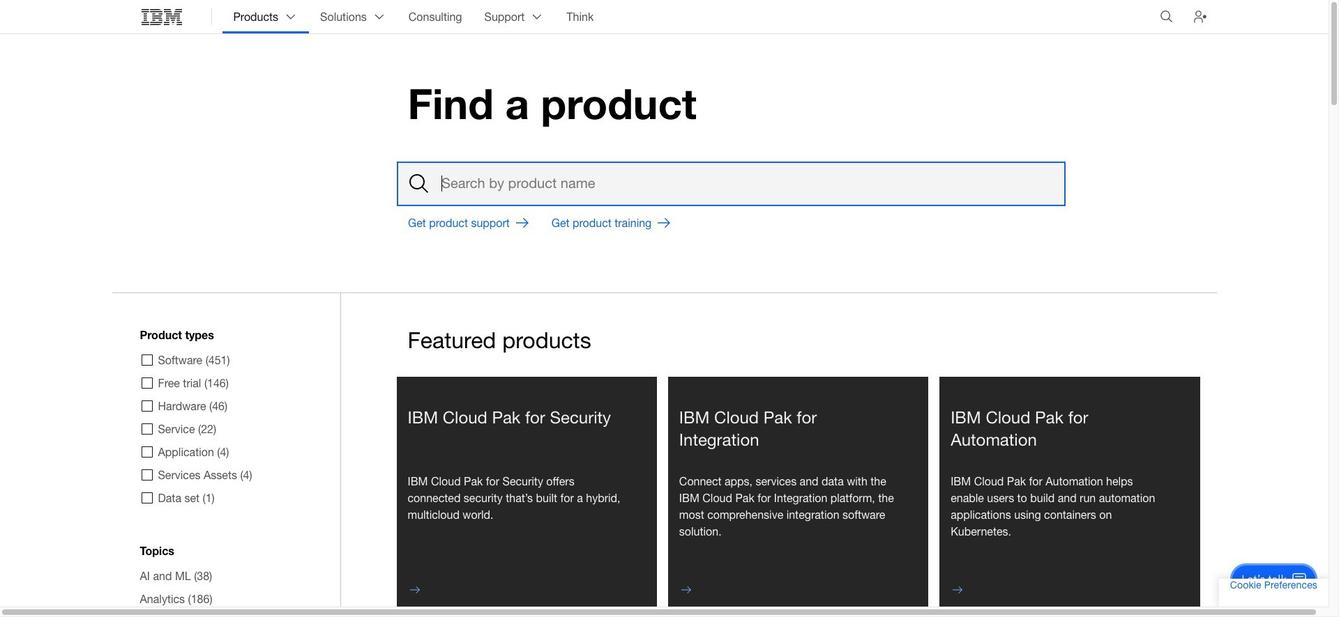 Task type: describe. For each thing, give the bounding box(es) containing it.
Search text field
[[397, 162, 1066, 206]]

search element
[[397, 162, 1066, 206]]

1 test region from the left
[[391, 613, 662, 618]]

let's talk element
[[1242, 573, 1287, 588]]



Task type: locate. For each thing, give the bounding box(es) containing it.
2 test region from the left
[[662, 613, 934, 618]]

test region
[[391, 613, 662, 618], [662, 613, 934, 618], [934, 613, 1205, 618]]

3 test region from the left
[[934, 613, 1205, 618]]



Task type: vqa. For each thing, say whether or not it's contained in the screenshot.
your privacy choices ELEMENT
no



